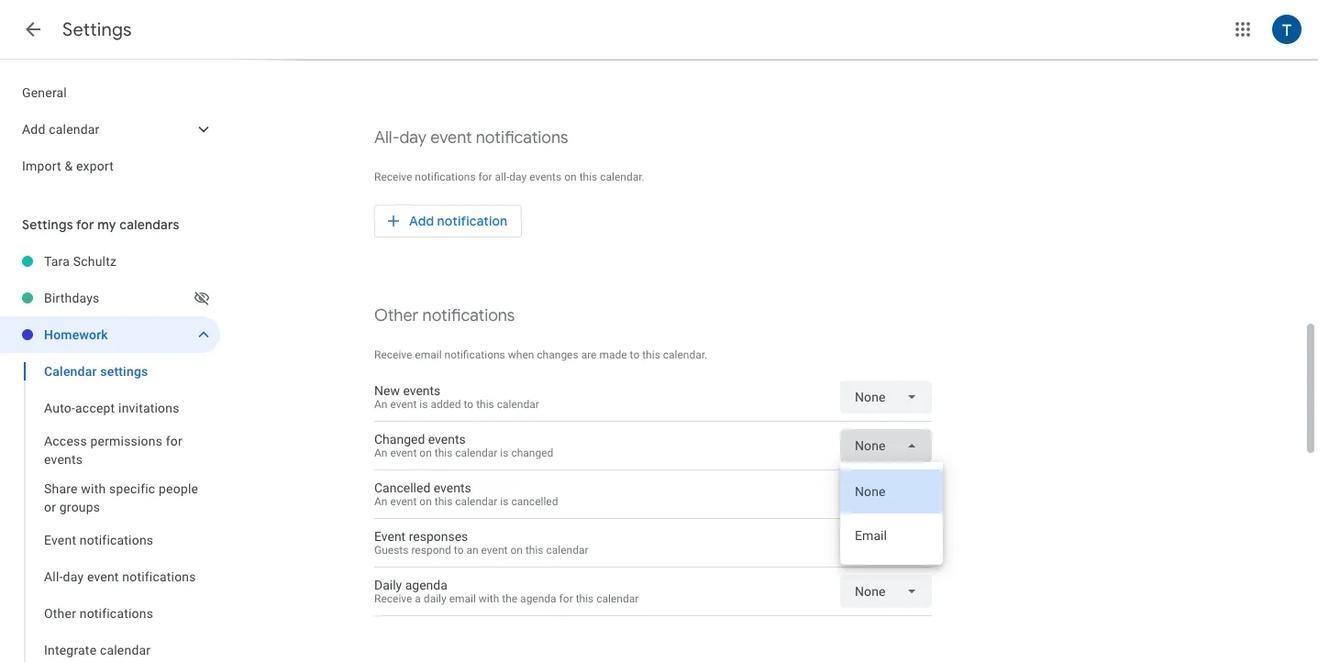Task type: locate. For each thing, give the bounding box(es) containing it.
cancelled
[[374, 481, 431, 496]]

an
[[374, 398, 388, 411], [374, 447, 388, 460], [374, 496, 388, 508]]

1 vertical spatial to
[[464, 398, 474, 411]]

this up responses
[[435, 496, 453, 508]]

calendar inside cancelled events an event on this calendar is cancelled
[[456, 496, 498, 508]]

event inside new events an event is added to this calendar
[[390, 398, 417, 411]]

this inside changed events an event on this calendar is changed
[[435, 447, 453, 460]]

on
[[565, 171, 577, 184], [420, 447, 432, 460], [420, 496, 432, 508], [511, 544, 523, 557]]

add notification button
[[374, 199, 523, 243]]

events inside cancelled events an event on this calendar is cancelled
[[434, 481, 471, 496]]

group
[[0, 353, 220, 663]]

this inside new events an event is added to this calendar
[[476, 398, 494, 411]]

integrate calendar
[[44, 643, 151, 658]]

0 vertical spatial email
[[415, 349, 442, 362]]

None field
[[841, 381, 932, 414], [841, 430, 932, 463], [841, 575, 932, 608], [841, 381, 932, 414], [841, 430, 932, 463], [841, 575, 932, 608]]

all-day event notifications
[[374, 128, 568, 149], [44, 570, 196, 585]]

share with specific people or groups
[[44, 482, 198, 515]]

this inside the event responses guests respond to an event on this calendar
[[526, 544, 544, 557]]

other up new
[[374, 306, 419, 327]]

1 vertical spatial calendar.
[[663, 349, 708, 362]]

all-day event notifications inside settings for my calendars tree
[[44, 570, 196, 585]]

1 vertical spatial other
[[44, 607, 76, 621]]

on up cancelled
[[420, 447, 432, 460]]

email up new events an event is added to this calendar
[[415, 349, 442, 362]]

0 vertical spatial all-
[[374, 128, 400, 149]]

0 horizontal spatial all-
[[44, 570, 63, 585]]

export
[[76, 159, 114, 173]]

integrate
[[44, 643, 97, 658]]

events right the all-
[[530, 171, 562, 184]]

0 vertical spatial other
[[374, 306, 419, 327]]

email
[[415, 349, 442, 362], [449, 593, 476, 606]]

1 horizontal spatial other notifications
[[374, 306, 515, 327]]

2 vertical spatial to
[[454, 544, 464, 557]]

is for changed events
[[501, 447, 509, 460]]

event
[[431, 128, 472, 149], [390, 398, 417, 411], [390, 447, 417, 460], [390, 496, 417, 508], [481, 544, 508, 557], [87, 570, 119, 585]]

receive left a
[[374, 593, 412, 606]]

an inside cancelled events an event on this calendar is cancelled
[[374, 496, 388, 508]]

3 receive from the top
[[374, 593, 412, 606]]

1 vertical spatial all-day event notifications
[[44, 570, 196, 585]]

events down "access"
[[44, 452, 83, 467]]

specific
[[109, 482, 155, 497]]

receive email notifications when changes are made to this calendar.
[[374, 349, 708, 362]]

with
[[81, 482, 106, 497], [479, 593, 500, 606]]

event up changed
[[390, 398, 417, 411]]

daily agenda receive a daily email with the agenda for this calendar
[[374, 578, 639, 606]]

0 vertical spatial settings
[[62, 18, 132, 41]]

homework tree item
[[0, 317, 220, 353]]

settings for settings
[[62, 18, 132, 41]]

with up groups at the left bottom of page
[[81, 482, 106, 497]]

to right added
[[464, 398, 474, 411]]

is
[[420, 398, 428, 411], [501, 447, 509, 460], [501, 496, 509, 508]]

add for add notification
[[409, 213, 434, 229]]

events for changed events
[[428, 432, 466, 447]]

this
[[580, 171, 598, 184], [643, 349, 661, 362], [476, 398, 494, 411], [435, 447, 453, 460], [435, 496, 453, 508], [526, 544, 544, 557], [576, 593, 594, 606]]

cancelled
[[512, 496, 558, 508]]

calendar inside new events an event is added to this calendar
[[497, 398, 539, 411]]

event right an
[[481, 544, 508, 557]]

all-day event notifications down event notifications
[[44, 570, 196, 585]]

1 vertical spatial settings
[[22, 217, 73, 233]]

an
[[467, 544, 479, 557]]

people
[[159, 482, 198, 497]]

events inside access permissions for events
[[44, 452, 83, 467]]

receive up new
[[374, 349, 412, 362]]

notifications up integrate calendar
[[80, 607, 153, 621]]

events inside changed events an event on this calendar is changed
[[428, 432, 466, 447]]

all-
[[374, 128, 400, 149], [44, 570, 63, 585]]

2 vertical spatial receive
[[374, 593, 412, 606]]

1 an from the top
[[374, 398, 388, 411]]

0 horizontal spatial add
[[22, 122, 45, 137]]

event down event notifications
[[87, 570, 119, 585]]

for
[[479, 171, 493, 184], [76, 217, 94, 233], [166, 434, 183, 449], [559, 593, 573, 606]]

1 horizontal spatial all-day event notifications
[[374, 128, 568, 149]]

1 vertical spatial email
[[449, 593, 476, 606]]

group containing calendar settings
[[0, 353, 220, 663]]

0 horizontal spatial day
[[63, 570, 84, 585]]

0 vertical spatial receive
[[374, 171, 412, 184]]

to right made
[[630, 349, 640, 362]]

event inside 'group'
[[44, 533, 76, 548]]

events for cancelled events
[[434, 481, 471, 496]]

this right made
[[643, 349, 661, 362]]

is inside cancelled events an event on this calendar is cancelled
[[501, 496, 509, 508]]

email right daily
[[449, 593, 476, 606]]

events down added
[[428, 432, 466, 447]]

tara schultz
[[44, 254, 117, 269]]

event
[[374, 530, 406, 544], [44, 533, 76, 548]]

settings up tara
[[22, 217, 73, 233]]

for inside daily agenda receive a daily email with the agenda for this calendar
[[559, 593, 573, 606]]

0 vertical spatial to
[[630, 349, 640, 362]]

event for event notifications
[[44, 533, 76, 548]]

0 vertical spatial with
[[81, 482, 106, 497]]

events inside new events an event is added to this calendar
[[403, 384, 441, 398]]

1 horizontal spatial event
[[374, 530, 406, 544]]

1 vertical spatial an
[[374, 447, 388, 460]]

this down "cancelled"
[[526, 544, 544, 557]]

an up cancelled
[[374, 447, 388, 460]]

events for new events
[[403, 384, 441, 398]]

1 horizontal spatial add
[[409, 213, 434, 229]]

on up daily agenda receive a daily email with the agenda for this calendar
[[511, 544, 523, 557]]

my
[[98, 217, 116, 233]]

daily
[[374, 578, 402, 593]]

receive for all-
[[374, 171, 412, 184]]

calendars
[[120, 217, 180, 233]]

0 horizontal spatial with
[[81, 482, 106, 497]]

event up cancelled
[[390, 447, 417, 460]]

for left the all-
[[479, 171, 493, 184]]

settings
[[62, 18, 132, 41], [22, 217, 73, 233]]

an inside changed events an event on this calendar is changed
[[374, 447, 388, 460]]

event left respond
[[374, 530, 406, 544]]

1 horizontal spatial day
[[400, 128, 427, 149]]

event inside changed events an event on this calendar is changed
[[390, 447, 417, 460]]

notifications down share with specific people or groups
[[80, 533, 153, 548]]

changes
[[537, 349, 579, 362]]

an inside new events an event is added to this calendar
[[374, 398, 388, 411]]

1 horizontal spatial email
[[449, 593, 476, 606]]

agenda
[[405, 578, 448, 593], [520, 593, 557, 606]]

an up changed
[[374, 398, 388, 411]]

0 vertical spatial calendar.
[[600, 171, 645, 184]]

daily
[[424, 593, 447, 606]]

this right added
[[476, 398, 494, 411]]

tree containing general
[[0, 74, 220, 184]]

calendar inside daily agenda receive a daily email with the agenda for this calendar
[[597, 593, 639, 606]]

for right "the"
[[559, 593, 573, 606]]

0 horizontal spatial other
[[44, 607, 76, 621]]

notification
[[437, 213, 508, 229]]

0 horizontal spatial event
[[44, 533, 76, 548]]

other up "integrate"
[[44, 607, 76, 621]]

is left changed
[[501, 447, 509, 460]]

an up guests
[[374, 496, 388, 508]]

1 horizontal spatial with
[[479, 593, 500, 606]]

import & export
[[22, 159, 114, 173]]

new
[[374, 384, 400, 398]]

to left an
[[454, 544, 464, 557]]

2 receive from the top
[[374, 349, 412, 362]]

agenda right "the"
[[520, 593, 557, 606]]

the
[[502, 593, 518, 606]]

0 horizontal spatial all-day event notifications
[[44, 570, 196, 585]]

event down or
[[44, 533, 76, 548]]

add
[[22, 122, 45, 137], [409, 213, 434, 229]]

event responses guests respond to an event on this calendar
[[374, 530, 589, 557]]

3 an from the top
[[374, 496, 388, 508]]

2 vertical spatial is
[[501, 496, 509, 508]]

day
[[400, 128, 427, 149], [510, 171, 527, 184], [63, 570, 84, 585]]

events down changed events an event on this calendar is changed
[[434, 481, 471, 496]]

receive
[[374, 171, 412, 184], [374, 349, 412, 362], [374, 593, 412, 606]]

option
[[841, 470, 943, 514], [841, 514, 943, 558]]

1 horizontal spatial calendar.
[[663, 349, 708, 362]]

access permissions for events
[[44, 434, 183, 467]]

other inside settings for my calendars tree
[[44, 607, 76, 621]]

0 vertical spatial is
[[420, 398, 428, 411]]

notifications up when
[[423, 306, 515, 327]]

to
[[630, 349, 640, 362], [464, 398, 474, 411], [454, 544, 464, 557]]

is left added
[[420, 398, 428, 411]]

invitations
[[118, 401, 180, 416]]

with left "the"
[[479, 593, 500, 606]]

other
[[374, 306, 419, 327], [44, 607, 76, 621]]

1 option from the top
[[841, 470, 943, 514]]

events
[[530, 171, 562, 184], [403, 384, 441, 398], [428, 432, 466, 447], [44, 452, 83, 467], [434, 481, 471, 496]]

receive up add notification button
[[374, 171, 412, 184]]

other notifications
[[374, 306, 515, 327], [44, 607, 153, 621]]

all- inside 'group'
[[44, 570, 63, 585]]

agenda down respond
[[405, 578, 448, 593]]

1 horizontal spatial other
[[374, 306, 419, 327]]

events right new
[[403, 384, 441, 398]]

event inside the event responses guests respond to an event on this calendar
[[374, 530, 406, 544]]

2 horizontal spatial day
[[510, 171, 527, 184]]

0 horizontal spatial calendar.
[[600, 171, 645, 184]]

all-day event notifications up the all-
[[374, 128, 568, 149]]

is left "cancelled"
[[501, 496, 509, 508]]

to inside new events an event is added to this calendar
[[464, 398, 474, 411]]

this right "the"
[[576, 593, 594, 606]]

is inside changed events an event on this calendar is changed
[[501, 447, 509, 460]]

for inside access permissions for events
[[166, 434, 183, 449]]

settings for my calendars tree
[[0, 243, 220, 663]]

on inside the event responses guests respond to an event on this calendar
[[511, 544, 523, 557]]

0 vertical spatial add
[[22, 122, 45, 137]]

event up responses
[[390, 496, 417, 508]]

groups
[[59, 500, 100, 515]]

2 vertical spatial an
[[374, 496, 388, 508]]

is for cancelled events
[[501, 496, 509, 508]]

for down invitations
[[166, 434, 183, 449]]

on up responses
[[420, 496, 432, 508]]

notifications
[[476, 128, 568, 149], [415, 171, 476, 184], [423, 306, 515, 327], [445, 349, 506, 362], [80, 533, 153, 548], [122, 570, 196, 585], [80, 607, 153, 621]]

settings heading
[[62, 18, 132, 41]]

1 vertical spatial other notifications
[[44, 607, 153, 621]]

1 receive from the top
[[374, 171, 412, 184]]

add left notification
[[409, 213, 434, 229]]

add for add calendar
[[22, 122, 45, 137]]

on right the all-
[[565, 171, 577, 184]]

settings for my calendars
[[22, 217, 180, 233]]

1 vertical spatial with
[[479, 593, 500, 606]]

1 vertical spatial add
[[409, 213, 434, 229]]

2 an from the top
[[374, 447, 388, 460]]

calendar.
[[600, 171, 645, 184], [663, 349, 708, 362]]

this inside cancelled events an event on this calendar is cancelled
[[435, 496, 453, 508]]

made
[[600, 349, 627, 362]]

1 vertical spatial all-
[[44, 570, 63, 585]]

tree
[[0, 74, 220, 184]]

other notifications up new events an event is added to this calendar
[[374, 306, 515, 327]]

0 horizontal spatial email
[[415, 349, 442, 362]]

0 vertical spatial an
[[374, 398, 388, 411]]

settings right go back icon
[[62, 18, 132, 41]]

1 vertical spatial is
[[501, 447, 509, 460]]

1 vertical spatial receive
[[374, 349, 412, 362]]

0 horizontal spatial agenda
[[405, 578, 448, 593]]

add up import
[[22, 122, 45, 137]]

calendar
[[49, 122, 100, 137], [497, 398, 539, 411], [456, 447, 498, 460], [456, 496, 498, 508], [547, 544, 589, 557], [597, 593, 639, 606], [100, 643, 151, 658]]

2 vertical spatial day
[[63, 570, 84, 585]]

add inside button
[[409, 213, 434, 229]]

settings
[[100, 364, 148, 379]]

this right changed
[[435, 447, 453, 460]]

0 horizontal spatial other notifications
[[44, 607, 153, 621]]

guests
[[374, 544, 409, 557]]

other notifications up integrate calendar
[[44, 607, 153, 621]]



Task type: vqa. For each thing, say whether or not it's contained in the screenshot.
WITH
yes



Task type: describe. For each thing, give the bounding box(es) containing it.
birthdays
[[44, 291, 100, 306]]

receive inside daily agenda receive a daily email with the agenda for this calendar
[[374, 593, 412, 606]]

event inside the event responses guests respond to an event on this calendar
[[481, 544, 508, 557]]

day inside 'group'
[[63, 570, 84, 585]]

0 vertical spatial all-day event notifications
[[374, 128, 568, 149]]

0 vertical spatial other notifications
[[374, 306, 515, 327]]

event notifications
[[44, 533, 153, 548]]

with inside daily agenda receive a daily email with the agenda for this calendar
[[479, 593, 500, 606]]

1 horizontal spatial agenda
[[520, 593, 557, 606]]

respond
[[412, 544, 451, 557]]

an for new events
[[374, 398, 388, 411]]

new events an event is added to this calendar
[[374, 384, 539, 411]]

add calendar
[[22, 122, 100, 137]]

auto-accept invitations
[[44, 401, 180, 416]]

notifications down event notifications
[[122, 570, 196, 585]]

calendar settings
[[44, 364, 148, 379]]

birthdays link
[[44, 280, 191, 317]]

auto-
[[44, 401, 75, 416]]

an for changed events
[[374, 447, 388, 460]]

with inside share with specific people or groups
[[81, 482, 106, 497]]

receive for other
[[374, 349, 412, 362]]

event up receive notifications for all-day events on this calendar.
[[431, 128, 472, 149]]

is inside new events an event is added to this calendar
[[420, 398, 428, 411]]

receive notifications for all-day events on this calendar.
[[374, 171, 645, 184]]

tara
[[44, 254, 70, 269]]

when
[[508, 349, 534, 362]]

are
[[582, 349, 597, 362]]

a
[[415, 593, 421, 606]]

calendar
[[44, 364, 97, 379]]

event for event responses guests respond to an event on this calendar
[[374, 530, 406, 544]]

&
[[65, 159, 73, 173]]

on inside changed events an event on this calendar is changed
[[420, 447, 432, 460]]

an event on this calendar is changed list box
[[841, 463, 943, 565]]

homework
[[44, 328, 108, 342]]

notifications up new events an event is added to this calendar
[[445, 349, 506, 362]]

to inside the event responses guests respond to an event on this calendar
[[454, 544, 464, 557]]

event inside cancelled events an event on this calendar is cancelled
[[390, 496, 417, 508]]

go back image
[[22, 18, 44, 40]]

changed
[[374, 432, 425, 447]]

1 vertical spatial day
[[510, 171, 527, 184]]

permissions
[[90, 434, 163, 449]]

birthdays tree item
[[0, 280, 220, 317]]

all-
[[495, 171, 510, 184]]

2 option from the top
[[841, 514, 943, 558]]

settings for settings for my calendars
[[22, 217, 73, 233]]

schultz
[[73, 254, 117, 269]]

add notification
[[409, 213, 508, 229]]

cancelled events an event on this calendar is cancelled
[[374, 481, 558, 508]]

calendar inside changed events an event on this calendar is changed
[[456, 447, 498, 460]]

calendar inside the event responses guests respond to an event on this calendar
[[547, 544, 589, 557]]

event inside 'group'
[[87, 570, 119, 585]]

general
[[22, 85, 67, 100]]

homework link
[[44, 317, 187, 353]]

add notification image
[[374, 21, 523, 65]]

access
[[44, 434, 87, 449]]

added
[[431, 398, 461, 411]]

notifications up add notification button
[[415, 171, 476, 184]]

import
[[22, 159, 61, 173]]

on inside cancelled events an event on this calendar is cancelled
[[420, 496, 432, 508]]

an for cancelled events
[[374, 496, 388, 508]]

share
[[44, 482, 78, 497]]

changed events an event on this calendar is changed
[[374, 432, 554, 460]]

1 horizontal spatial all-
[[374, 128, 400, 149]]

responses
[[409, 530, 468, 544]]

notifications up receive notifications for all-day events on this calendar.
[[476, 128, 568, 149]]

or
[[44, 500, 56, 515]]

0 vertical spatial day
[[400, 128, 427, 149]]

email inside daily agenda receive a daily email with the agenda for this calendar
[[449, 593, 476, 606]]

changed
[[512, 447, 554, 460]]

for left my
[[76, 217, 94, 233]]

tara schultz tree item
[[0, 243, 220, 280]]

other notifications inside 'group'
[[44, 607, 153, 621]]

calendar inside tree
[[100, 643, 151, 658]]

this inside daily agenda receive a daily email with the agenda for this calendar
[[576, 593, 594, 606]]

this right the all-
[[580, 171, 598, 184]]

accept
[[75, 401, 115, 416]]



